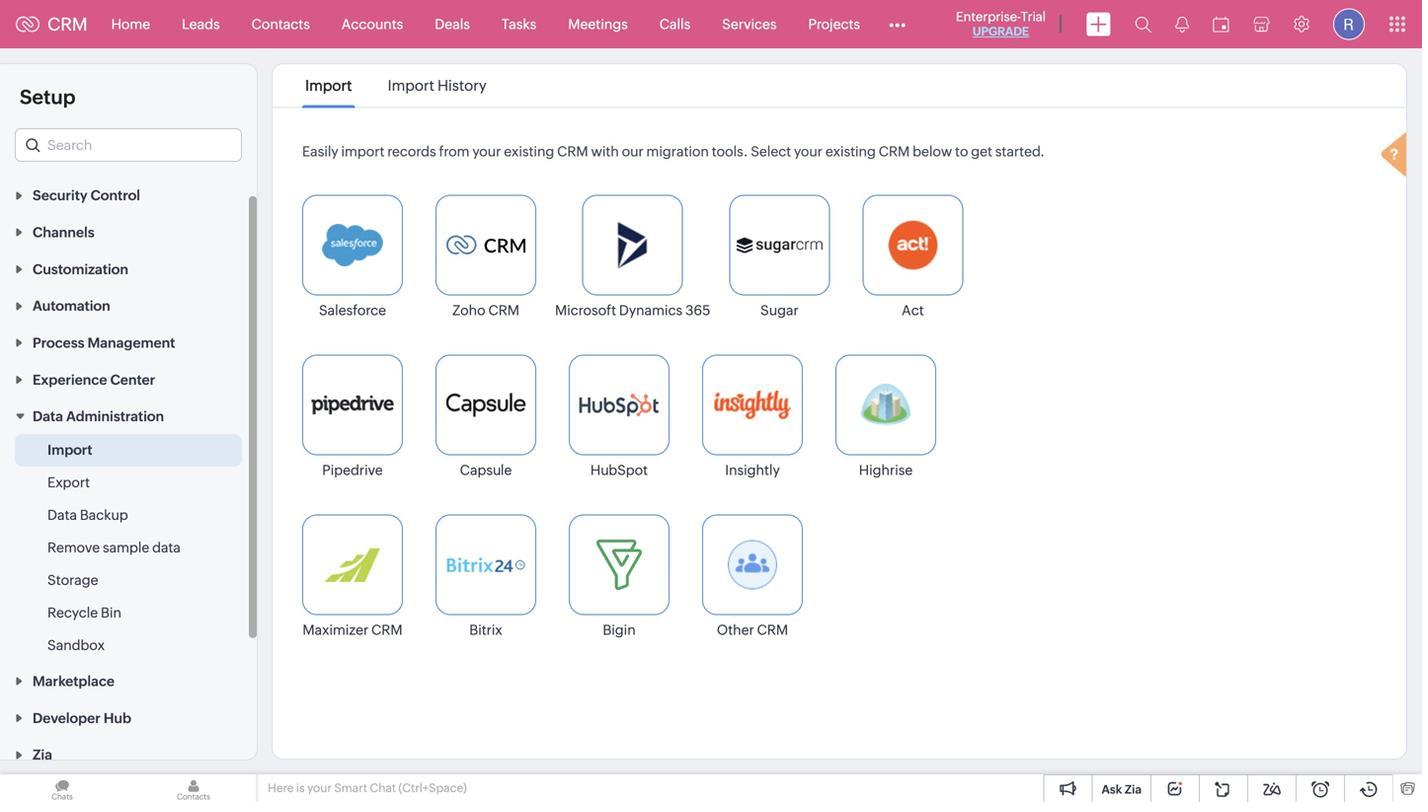 Task type: describe. For each thing, give the bounding box(es) containing it.
(ctrl+space)
[[399, 782, 467, 795]]

import link for import history 'link'
[[302, 77, 355, 94]]

experience center
[[33, 372, 155, 388]]

crm right zoho
[[488, 303, 519, 318]]

marketplace
[[33, 674, 115, 690]]

crm left with
[[557, 144, 588, 159]]

2 horizontal spatial your
[[794, 144, 823, 159]]

calls
[[659, 16, 691, 32]]

started.
[[995, 144, 1045, 159]]

enterprise-trial upgrade
[[956, 9, 1046, 38]]

process management button
[[0, 324, 257, 361]]

trial
[[1021, 9, 1046, 24]]

tasks link
[[486, 0, 552, 48]]

search image
[[1135, 16, 1151, 33]]

import
[[341, 144, 385, 159]]

highrise
[[859, 463, 913, 478]]

sugar
[[760, 303, 799, 318]]

chats image
[[0, 775, 124, 803]]

sandbox
[[47, 638, 105, 654]]

contacts image
[[131, 775, 256, 803]]

recycle bin
[[47, 606, 121, 621]]

is
[[296, 782, 305, 795]]

developer hub button
[[0, 700, 257, 737]]

services
[[722, 16, 777, 32]]

sample
[[103, 540, 149, 556]]

select
[[751, 144, 791, 159]]

to
[[955, 144, 968, 159]]

management
[[88, 335, 175, 351]]

enterprise-
[[956, 9, 1021, 24]]

channels
[[33, 225, 94, 240]]

security
[[33, 188, 87, 204]]

security control
[[33, 188, 140, 204]]

control
[[91, 188, 140, 204]]

projects link
[[792, 0, 876, 48]]

history
[[437, 77, 487, 94]]

remove sample data link
[[47, 538, 181, 558]]

crm left below
[[879, 144, 910, 159]]

crm right maximizer
[[371, 623, 402, 638]]

signals element
[[1163, 0, 1201, 48]]

maximizer crm
[[303, 623, 402, 638]]

contacts
[[251, 16, 310, 32]]

developer
[[33, 711, 101, 727]]

calendar image
[[1213, 16, 1229, 32]]

data backup link
[[47, 506, 128, 526]]

import history link
[[385, 77, 490, 94]]

sandbox link
[[47, 636, 105, 656]]

setup
[[20, 86, 76, 109]]

administration
[[66, 409, 164, 425]]

data
[[152, 540, 181, 556]]

meetings
[[568, 16, 628, 32]]

leads link
[[166, 0, 236, 48]]

profile element
[[1321, 0, 1377, 48]]

security control button
[[0, 177, 257, 213]]

hubspot
[[590, 463, 648, 478]]

data administration region
[[0, 435, 257, 663]]

data for data administration
[[33, 409, 63, 425]]

import for import link corresponding to import history 'link'
[[305, 77, 352, 94]]

ask
[[1102, 784, 1122, 797]]

home link
[[95, 0, 166, 48]]

insightly
[[725, 463, 780, 478]]

data administration
[[33, 409, 164, 425]]

data administration button
[[0, 398, 257, 435]]

2 existing from the left
[[825, 144, 876, 159]]

easily
[[302, 144, 338, 159]]

crm link
[[16, 14, 87, 34]]

projects
[[808, 16, 860, 32]]

data backup
[[47, 508, 128, 524]]

export
[[47, 475, 90, 491]]

recycle
[[47, 606, 98, 621]]

home
[[111, 16, 150, 32]]

export link
[[47, 473, 90, 493]]

1 existing from the left
[[504, 144, 554, 159]]

automation button
[[0, 287, 257, 324]]

services link
[[706, 0, 792, 48]]

easily import records from your existing crm with our migration tools. select your existing crm below to get started.
[[302, 144, 1045, 159]]

upgrade
[[973, 25, 1029, 38]]

365
[[685, 303, 710, 318]]

import link for export link
[[47, 441, 92, 460]]



Task type: locate. For each thing, give the bounding box(es) containing it.
logo image
[[16, 16, 40, 32]]

your right select
[[794, 144, 823, 159]]

import inside data administration region
[[47, 443, 92, 458]]

signals image
[[1175, 16, 1189, 33]]

records
[[387, 144, 436, 159]]

import up export
[[47, 443, 92, 458]]

import link up easily
[[302, 77, 355, 94]]

create menu image
[[1086, 12, 1111, 36]]

list containing import
[[287, 64, 504, 107]]

migration
[[646, 144, 709, 159]]

tasks
[[502, 16, 537, 32]]

zia right ask
[[1125, 784, 1142, 797]]

1 horizontal spatial existing
[[825, 144, 876, 159]]

with
[[591, 144, 619, 159]]

0 horizontal spatial import link
[[47, 441, 92, 460]]

process management
[[33, 335, 175, 351]]

microsoft
[[555, 303, 616, 318]]

maximizer
[[303, 623, 369, 638]]

1 horizontal spatial import link
[[302, 77, 355, 94]]

deals link
[[419, 0, 486, 48]]

data for data backup
[[47, 508, 77, 524]]

our
[[622, 144, 644, 159]]

customization
[[33, 262, 128, 277]]

zia button
[[0, 737, 257, 773]]

1 horizontal spatial zia
[[1125, 784, 1142, 797]]

smart
[[334, 782, 367, 795]]

hub
[[104, 711, 131, 727]]

storage
[[47, 573, 98, 589]]

leads
[[182, 16, 220, 32]]

1 vertical spatial import link
[[47, 441, 92, 460]]

import
[[305, 77, 352, 94], [388, 77, 434, 94], [47, 443, 92, 458]]

None field
[[15, 128, 242, 162]]

0 horizontal spatial your
[[307, 782, 332, 795]]

meetings link
[[552, 0, 644, 48]]

2 horizontal spatial import
[[388, 77, 434, 94]]

developer hub
[[33, 711, 131, 727]]

bitrix
[[469, 623, 502, 638]]

microsoft dynamics 365
[[555, 303, 710, 318]]

Other Modules field
[[876, 8, 918, 40]]

1 horizontal spatial your
[[472, 144, 501, 159]]

import up easily
[[305, 77, 352, 94]]

0 vertical spatial zia
[[33, 748, 52, 764]]

crm
[[47, 14, 87, 34], [557, 144, 588, 159], [879, 144, 910, 159], [488, 303, 519, 318], [371, 623, 402, 638], [757, 623, 788, 638]]

import link up export
[[47, 441, 92, 460]]

1 vertical spatial data
[[47, 508, 77, 524]]

here
[[268, 782, 294, 795]]

ask zia
[[1102, 784, 1142, 797]]

data down export
[[47, 508, 77, 524]]

search element
[[1123, 0, 1163, 48]]

channels button
[[0, 213, 257, 250]]

profile image
[[1333, 8, 1365, 40]]

remove
[[47, 540, 100, 556]]

data inside dropdown button
[[33, 409, 63, 425]]

below
[[913, 144, 952, 159]]

experience
[[33, 372, 107, 388]]

center
[[110, 372, 155, 388]]

existing right from
[[504, 144, 554, 159]]

salesforce
[[319, 303, 386, 318]]

your right from
[[472, 144, 501, 159]]

calls link
[[644, 0, 706, 48]]

zoho
[[452, 303, 485, 318]]

tools.
[[712, 144, 748, 159]]

chat
[[370, 782, 396, 795]]

bin
[[101, 606, 121, 621]]

from
[[439, 144, 470, 159]]

remove sample data
[[47, 540, 181, 556]]

0 horizontal spatial import
[[47, 443, 92, 458]]

1 vertical spatial zia
[[1125, 784, 1142, 797]]

your right is
[[307, 782, 332, 795]]

zia
[[33, 748, 52, 764], [1125, 784, 1142, 797]]

crm right logo
[[47, 14, 87, 34]]

marketplace button
[[0, 663, 257, 700]]

create menu element
[[1074, 0, 1123, 48]]

here is your smart chat (ctrl+space)
[[268, 782, 467, 795]]

Search text field
[[16, 129, 241, 161]]

backup
[[80, 508, 128, 524]]

data inside region
[[47, 508, 77, 524]]

data down the "experience"
[[33, 409, 63, 425]]

customization button
[[0, 250, 257, 287]]

contacts link
[[236, 0, 326, 48]]

existing right select
[[825, 144, 876, 159]]

import history
[[388, 77, 487, 94]]

zia inside dropdown button
[[33, 748, 52, 764]]

0 vertical spatial data
[[33, 409, 63, 425]]

crm right other
[[757, 623, 788, 638]]

accounts
[[342, 16, 403, 32]]

import left history
[[388, 77, 434, 94]]

list
[[287, 64, 504, 107]]

data
[[33, 409, 63, 425], [47, 508, 77, 524]]

existing
[[504, 144, 554, 159], [825, 144, 876, 159]]

0 horizontal spatial zia
[[33, 748, 52, 764]]

help image
[[1377, 130, 1416, 184]]

0 vertical spatial import link
[[302, 77, 355, 94]]

1 horizontal spatial import
[[305, 77, 352, 94]]

pipedrive
[[322, 463, 383, 478]]

accounts link
[[326, 0, 419, 48]]

import for import history
[[388, 77, 434, 94]]

capsule
[[460, 463, 512, 478]]

0 horizontal spatial existing
[[504, 144, 554, 159]]

storage link
[[47, 571, 98, 591]]

experience center button
[[0, 361, 257, 398]]

zia up chats image
[[33, 748, 52, 764]]

act
[[902, 303, 924, 318]]

your
[[472, 144, 501, 159], [794, 144, 823, 159], [307, 782, 332, 795]]

bigin
[[603, 623, 636, 638]]

get
[[971, 144, 992, 159]]

process
[[33, 335, 84, 351]]



